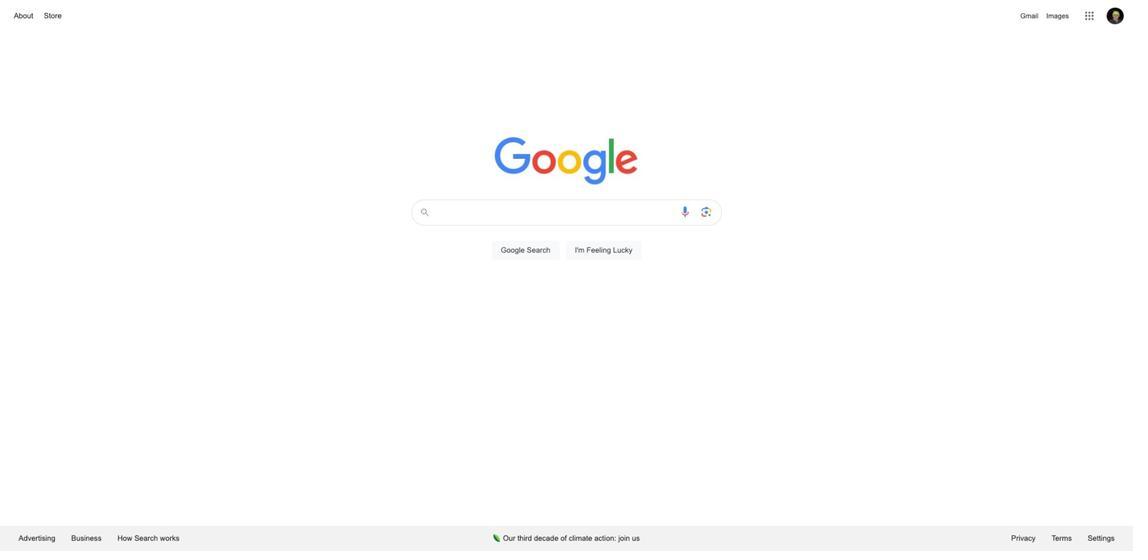 Task type: vqa. For each thing, say whether or not it's contained in the screenshot.
Save
no



Task type: describe. For each thing, give the bounding box(es) containing it.
google image
[[495, 137, 639, 186]]

search by image image
[[700, 206, 713, 218]]



Task type: locate. For each thing, give the bounding box(es) containing it.
None search field
[[11, 197, 1123, 272]]

search by voice image
[[679, 206, 692, 218]]



